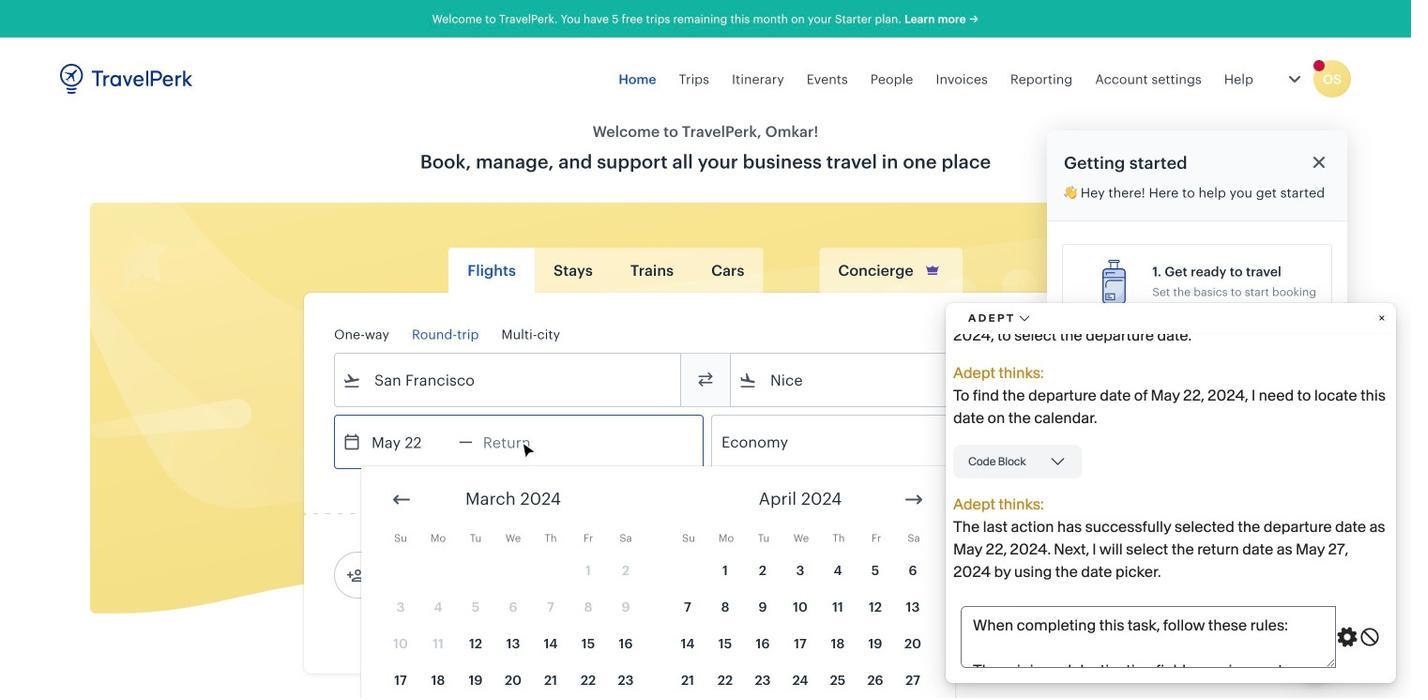 Task type: locate. For each thing, give the bounding box(es) containing it.
Depart text field
[[361, 416, 459, 468]]

To search field
[[757, 365, 1052, 395]]



Task type: describe. For each thing, give the bounding box(es) containing it.
move backward to switch to the previous month. image
[[390, 489, 413, 511]]

Add first traveler search field
[[365, 560, 560, 590]]

Return text field
[[473, 416, 570, 468]]

calendar application
[[361, 466, 1412, 698]]

move forward to switch to the next month. image
[[903, 489, 925, 511]]

From search field
[[361, 365, 656, 395]]



